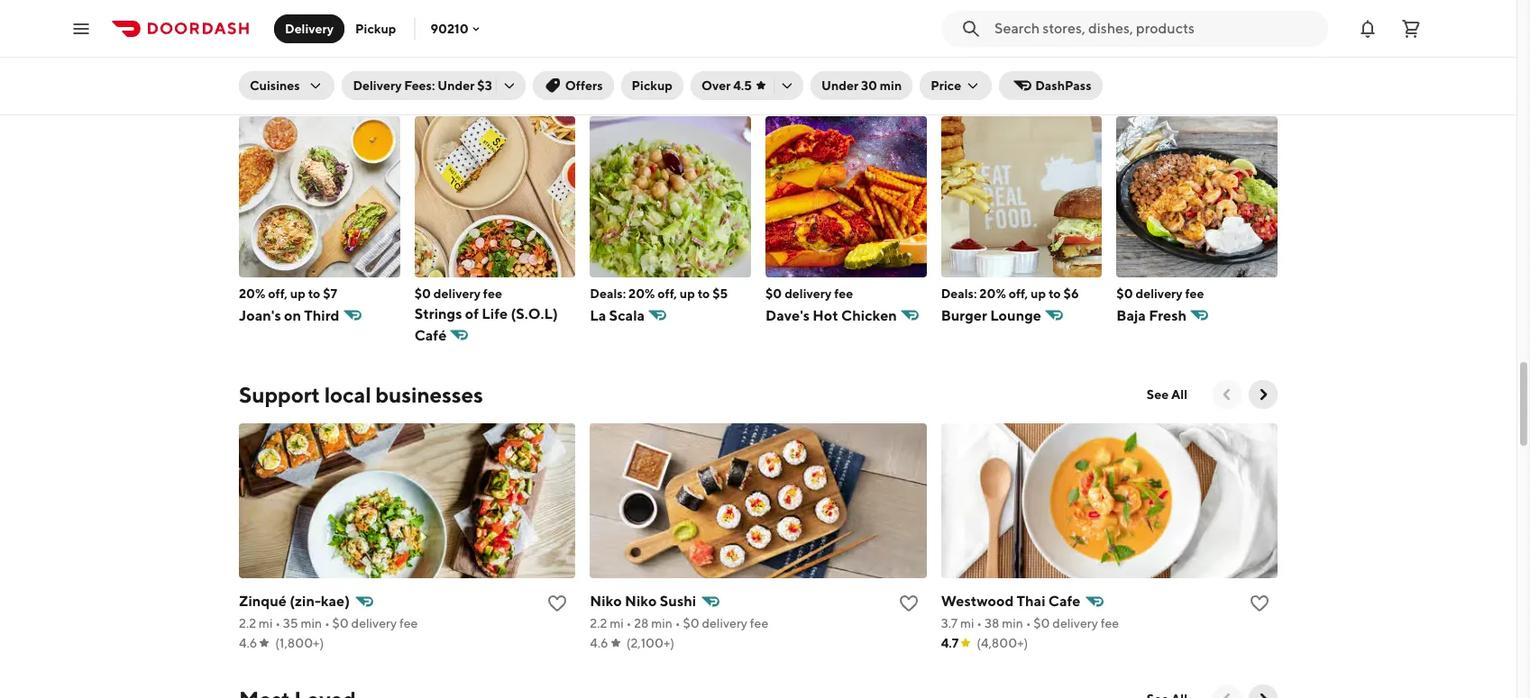 Task type: locate. For each thing, give the bounding box(es) containing it.
2 horizontal spatial off,
[[1009, 286, 1028, 301]]

0 horizontal spatial offers
[[239, 75, 303, 100]]

(1,800+)
[[275, 636, 324, 651]]

1 horizontal spatial 2.2
[[590, 617, 607, 631]]

1 horizontal spatial 4.6
[[590, 636, 608, 651]]

0 horizontal spatial under
[[438, 78, 475, 93]]

20%
[[239, 286, 266, 301], [629, 286, 655, 301], [980, 286, 1006, 301]]

off,
[[268, 286, 288, 301], [658, 286, 677, 301], [1009, 286, 1028, 301]]

next button of carousel image for previous button of carousel image
[[1255, 691, 1273, 699]]

offers for offers for you
[[239, 75, 303, 100]]

cuisines button
[[239, 71, 335, 100]]

mi for niko niko sushi
[[610, 617, 624, 631]]

(2,800+)
[[276, 24, 327, 39]]

3 20% from the left
[[980, 286, 1006, 301]]

0 items, open order cart image
[[1401, 18, 1422, 39]]

dashpass
[[1036, 78, 1092, 93]]

20% up scala
[[629, 286, 655, 301]]

off, up joan's on third
[[268, 286, 288, 301]]

min right 28 on the bottom of the page
[[651, 617, 673, 631]]

click to add this store to your saved list image for westwood thai cafe
[[1249, 593, 1271, 615]]

niko
[[590, 593, 622, 610], [625, 593, 657, 610]]

niko up 28 on the bottom of the page
[[625, 593, 657, 610]]

support local businesses link
[[239, 380, 483, 409]]

click to add this store to your saved list image
[[547, 593, 568, 615], [1249, 593, 1271, 615]]

next button of carousel image
[[1255, 386, 1273, 404], [1255, 691, 1273, 699]]

4.6 left (2,100+)
[[590, 636, 608, 651]]

0 horizontal spatial delivery
[[285, 21, 334, 36]]

1 horizontal spatial deals:
[[941, 286, 977, 301]]

0 horizontal spatial off,
[[268, 286, 288, 301]]

to left $7
[[308, 286, 320, 301]]

1 vertical spatial delivery
[[353, 78, 402, 93]]

2.2
[[239, 617, 256, 631], [590, 617, 607, 631]]

1 $0 delivery fee from the left
[[415, 286, 502, 301]]

$​0 down kae)
[[332, 617, 349, 631]]

pickup button left over
[[621, 71, 684, 100]]

4.6 for niko niko sushi
[[590, 636, 608, 651]]

2.2 mi • 28 min • $​0 delivery fee
[[590, 617, 769, 631]]

mi down "zinqué"
[[259, 617, 273, 631]]

delivery
[[352, 5, 397, 19], [1056, 5, 1101, 19], [434, 286, 481, 301], [785, 286, 832, 301], [1136, 286, 1183, 301], [351, 617, 397, 631], [702, 617, 748, 631], [1053, 617, 1098, 631]]

westwood thai cafe
[[941, 593, 1081, 610]]

deals: for la
[[590, 286, 626, 301]]

0 vertical spatial pickup
[[355, 21, 396, 36]]

offers button
[[533, 71, 614, 100]]

4.6 for zinqué (zin-kae)
[[239, 636, 257, 651]]

3 to from the left
[[1049, 286, 1061, 301]]

30 inside button
[[861, 78, 878, 93]]

strings of life (s.o.l) café
[[415, 305, 558, 344]]

previous button of carousel image
[[1218, 386, 1237, 404]]

mi for zinqué (zin-kae)
[[259, 617, 273, 631]]

$0 delivery fee for fresh
[[1117, 286, 1204, 301]]

1 horizontal spatial niko
[[625, 593, 657, 610]]

under
[[438, 78, 475, 93], [822, 78, 859, 93]]

mi right 3.5
[[962, 5, 976, 19]]

$​0 up dashpass button
[[1037, 5, 1053, 19]]

min right "29"
[[301, 5, 322, 19]]

(s.o.l)
[[511, 305, 558, 323]]

$0 delivery fee up fresh
[[1117, 286, 1204, 301]]

delivery left fees:
[[353, 78, 402, 93]]

la
[[590, 307, 606, 324]]

1 horizontal spatial offers
[[565, 78, 603, 93]]

min up (12,100+)
[[1005, 5, 1026, 19]]

$0 up dave's
[[766, 286, 782, 301]]

delivery for delivery fees: under $3
[[353, 78, 402, 93]]

min for 2.2 mi • 35 min • $​0 delivery fee
[[301, 617, 322, 631]]

0 horizontal spatial $0 delivery fee
[[415, 286, 502, 301]]

$0
[[415, 286, 431, 301], [766, 286, 782, 301], [1117, 286, 1133, 301]]

0 vertical spatial delivery
[[285, 21, 334, 36]]

pickup down 2.9 mi • 29 min • $​0 delivery fee at top
[[355, 21, 396, 36]]

2 horizontal spatial $0
[[1117, 286, 1133, 301]]

mi right 2.9
[[259, 5, 273, 19]]

up up lounge
[[1031, 286, 1046, 301]]

1 horizontal spatial pickup
[[632, 78, 673, 93]]

under 30 min button
[[811, 71, 913, 100]]

up up on
[[290, 286, 306, 301]]

min right 35 in the bottom left of the page
[[301, 617, 322, 631]]

0 horizontal spatial niko
[[590, 593, 622, 610]]

4.7 down 3.5
[[941, 24, 959, 39]]

2 $0 delivery fee from the left
[[766, 286, 853, 301]]

4.6
[[239, 636, 257, 651], [590, 636, 608, 651]]

30 up (12,100+)
[[986, 5, 1002, 19]]

$6
[[1064, 286, 1079, 301]]

mi left 28 on the bottom of the page
[[610, 617, 624, 631]]

20% up burger lounge
[[980, 286, 1006, 301]]

1 horizontal spatial click to add this store to your saved list image
[[1249, 593, 1271, 615]]

offers
[[239, 75, 303, 100], [565, 78, 603, 93]]

$​0 down thai
[[1034, 617, 1050, 631]]

2 horizontal spatial 20%
[[980, 286, 1006, 301]]

deals: for burger
[[941, 286, 977, 301]]

3.7 mi • 38 min • $​0 delivery fee
[[941, 617, 1119, 631]]

pickup for right pickup button
[[632, 78, 673, 93]]

see
[[1147, 388, 1169, 402]]

1 horizontal spatial under
[[822, 78, 859, 93]]

0 horizontal spatial 2.2
[[239, 617, 256, 631]]

2 deals: from the left
[[941, 286, 977, 301]]

up
[[290, 286, 306, 301], [680, 286, 695, 301], [1031, 286, 1046, 301]]

pickup button
[[345, 14, 407, 43], [621, 71, 684, 100]]

2 2.2 from the left
[[590, 617, 607, 631]]

offers inside button
[[565, 78, 603, 93]]

2 horizontal spatial $0 delivery fee
[[1117, 286, 1204, 301]]

1 vertical spatial 4.7
[[941, 636, 959, 651]]

thai
[[1017, 593, 1046, 610]]

2.2 left 28 on the bottom of the page
[[590, 617, 607, 631]]

0 horizontal spatial to
[[308, 286, 320, 301]]

over 4.5 button
[[691, 71, 804, 100]]

min right the 38
[[1002, 617, 1024, 631]]

2 under from the left
[[822, 78, 859, 93]]

1 vertical spatial next button of carousel image
[[1255, 691, 1273, 699]]

0 horizontal spatial pickup button
[[345, 14, 407, 43]]

1 horizontal spatial $0 delivery fee
[[766, 286, 853, 301]]

1 $0 from the left
[[415, 286, 431, 301]]

1 4.6 from the left
[[239, 636, 257, 651]]

1 vertical spatial 30
[[861, 78, 878, 93]]

30 left price
[[861, 78, 878, 93]]

to left $6 on the top of the page
[[1049, 286, 1061, 301]]

businesses
[[375, 382, 483, 407]]

2 off, from the left
[[658, 286, 677, 301]]

2.2 for zinqué (zin-kae)
[[239, 617, 256, 631]]

1 next button of carousel image from the top
[[1255, 386, 1273, 404]]

pickup button up you on the left of page
[[345, 14, 407, 43]]

3 up from the left
[[1031, 286, 1046, 301]]

click to add this store to your saved list image
[[898, 593, 920, 615]]

mi
[[259, 5, 273, 19], [962, 5, 976, 19], [259, 617, 273, 631], [610, 617, 624, 631], [961, 617, 975, 631]]

0 horizontal spatial 30
[[861, 78, 878, 93]]

30
[[986, 5, 1002, 19], [861, 78, 878, 93]]

20% off, up to $7
[[239, 286, 337, 301]]

next button of carousel image for previous button of carousel icon
[[1255, 386, 1273, 404]]

2 20% from the left
[[629, 286, 655, 301]]

off, up lounge
[[1009, 286, 1028, 301]]

to
[[308, 286, 320, 301], [698, 286, 710, 301], [1049, 286, 1061, 301]]

you
[[339, 75, 378, 100]]

$​0
[[333, 5, 349, 19], [1037, 5, 1053, 19], [332, 617, 349, 631], [683, 617, 700, 631], [1034, 617, 1050, 631]]

0 horizontal spatial pickup
[[355, 21, 396, 36]]

strings
[[415, 305, 462, 323]]

deals:
[[590, 286, 626, 301], [941, 286, 977, 301]]

1 horizontal spatial delivery
[[353, 78, 402, 93]]

•
[[276, 5, 281, 19], [325, 5, 330, 19], [978, 5, 984, 19], [1029, 5, 1034, 19], [275, 617, 281, 631], [325, 617, 330, 631], [626, 617, 632, 631], [675, 617, 681, 631], [977, 617, 982, 631], [1026, 617, 1031, 631]]

$​0 down sushi
[[683, 617, 700, 631]]

2 $0 from the left
[[766, 286, 782, 301]]

3 $0 from the left
[[1117, 286, 1133, 301]]

$0 up baja
[[1117, 286, 1133, 301]]

pickup
[[355, 21, 396, 36], [632, 78, 673, 93]]

1 click to add this store to your saved list image from the left
[[547, 593, 568, 615]]

0 horizontal spatial deals:
[[590, 286, 626, 301]]

0 vertical spatial 30
[[986, 5, 1002, 19]]

3.5
[[941, 5, 959, 19]]

baja fresh
[[1117, 307, 1187, 324]]

2.2 down "zinqué"
[[239, 617, 256, 631]]

2 4.6 from the left
[[590, 636, 608, 651]]

20% for burger lounge
[[980, 286, 1006, 301]]

1 horizontal spatial up
[[680, 286, 695, 301]]

Store search: begin typing to search for stores available on DoorDash text field
[[995, 18, 1318, 38]]

delivery for delivery
[[285, 21, 334, 36]]

mi for westwood thai cafe
[[961, 617, 975, 631]]

2 horizontal spatial to
[[1049, 286, 1061, 301]]

burger lounge
[[941, 307, 1042, 324]]

previous button of carousel image
[[1218, 691, 1237, 699]]

20% up joan's
[[239, 286, 266, 301]]

off, left the $5
[[658, 286, 677, 301]]

dave's hot chicken
[[766, 307, 897, 324]]

2 to from the left
[[698, 286, 710, 301]]

2 click to add this store to your saved list image from the left
[[1249, 593, 1271, 615]]

4.7 for (4,800+)
[[941, 636, 959, 651]]

$0 delivery fee up hot
[[766, 286, 853, 301]]

1 2.2 from the left
[[239, 617, 256, 631]]

0 horizontal spatial click to add this store to your saved list image
[[547, 593, 568, 615]]

0 horizontal spatial $0
[[415, 286, 431, 301]]

1 4.7 from the top
[[941, 24, 959, 39]]

min for 3.7 mi • 38 min • $​0 delivery fee
[[1002, 617, 1024, 631]]

third
[[304, 307, 340, 324]]

1 horizontal spatial $0
[[766, 286, 782, 301]]

see all
[[1147, 388, 1188, 402]]

pickup left over
[[632, 78, 673, 93]]

offers for you link
[[239, 73, 378, 102]]

0 horizontal spatial 4.6
[[239, 636, 257, 651]]

1 deals: from the left
[[590, 286, 626, 301]]

1 horizontal spatial 20%
[[629, 286, 655, 301]]

2 4.7 from the top
[[941, 636, 959, 651]]

1 vertical spatial pickup
[[632, 78, 673, 93]]

deals: up la scala
[[590, 286, 626, 301]]

0 vertical spatial pickup button
[[345, 14, 407, 43]]

over
[[702, 78, 731, 93]]

2 up from the left
[[680, 286, 695, 301]]

2 next button of carousel image from the top
[[1255, 691, 1273, 699]]

$0 delivery fee for hot
[[766, 286, 853, 301]]

for
[[307, 75, 335, 100]]

0 vertical spatial next button of carousel image
[[1255, 386, 1273, 404]]

3 $0 delivery fee from the left
[[1117, 286, 1204, 301]]

delivery down "29"
[[285, 21, 334, 36]]

0 vertical spatial 4.7
[[941, 24, 959, 39]]

3 off, from the left
[[1009, 286, 1028, 301]]

$0 delivery fee up of
[[415, 286, 502, 301]]

click to add this store to your saved list image for zinqué (zin-kae)
[[547, 593, 568, 615]]

min
[[301, 5, 322, 19], [1005, 5, 1026, 19], [880, 78, 902, 93], [301, 617, 322, 631], [651, 617, 673, 631], [1002, 617, 1024, 631]]

niko left sushi
[[590, 593, 622, 610]]

0 horizontal spatial up
[[290, 286, 306, 301]]

1 vertical spatial pickup button
[[621, 71, 684, 100]]

next button of carousel image right previous button of carousel icon
[[1255, 386, 1273, 404]]

1 horizontal spatial to
[[698, 286, 710, 301]]

zinqué (zin-kae)
[[239, 593, 350, 610]]

29
[[284, 5, 298, 19]]

deals: up burger
[[941, 286, 977, 301]]

delivery
[[285, 21, 334, 36], [353, 78, 402, 93]]

to left the $5
[[698, 286, 710, 301]]

min left price
[[880, 78, 902, 93]]

$0 delivery fee
[[415, 286, 502, 301], [766, 286, 853, 301], [1117, 286, 1204, 301]]

4.6 down "zinqué"
[[239, 636, 257, 651]]

of
[[465, 305, 479, 323]]

$0 for dave's hot chicken
[[766, 286, 782, 301]]

next button of carousel image right previous button of carousel image
[[1255, 691, 1273, 699]]

fee
[[400, 5, 418, 19], [1104, 5, 1122, 19], [483, 286, 502, 301], [834, 286, 853, 301], [1185, 286, 1204, 301], [399, 617, 418, 631], [750, 617, 769, 631], [1101, 617, 1119, 631]]

$7
[[323, 286, 337, 301]]

2 niko from the left
[[625, 593, 657, 610]]

$0 up strings
[[415, 286, 431, 301]]

westwood
[[941, 593, 1014, 610]]

$5
[[713, 286, 728, 301]]

0 horizontal spatial 20%
[[239, 286, 266, 301]]

delivery inside delivery button
[[285, 21, 334, 36]]

mi right 3.7
[[961, 617, 975, 631]]

4.7 down 3.7
[[941, 636, 959, 651]]

2 horizontal spatial up
[[1031, 286, 1046, 301]]

all
[[1172, 388, 1188, 402]]

up left the $5
[[680, 286, 695, 301]]

1 horizontal spatial off,
[[658, 286, 677, 301]]

4.7
[[941, 24, 959, 39], [941, 636, 959, 651]]



Task type: describe. For each thing, give the bounding box(es) containing it.
la scala
[[590, 307, 645, 324]]

min inside button
[[880, 78, 902, 93]]

cuisines
[[250, 78, 300, 93]]

3.5 mi • 30 min • $​0 delivery fee
[[941, 5, 1122, 19]]

(zin-
[[290, 593, 321, 610]]

under 30 min
[[822, 78, 902, 93]]

café
[[415, 327, 447, 344]]

$​0 for westwood thai cafe
[[1034, 617, 1050, 631]]

lounge
[[990, 307, 1042, 324]]

$3
[[477, 78, 492, 93]]

baja
[[1117, 307, 1146, 324]]

notification bell image
[[1357, 18, 1379, 39]]

to for la scala
[[698, 286, 710, 301]]

see all link
[[1136, 380, 1199, 409]]

4.5
[[733, 78, 752, 93]]

delivery button
[[274, 14, 345, 43]]

1 horizontal spatial pickup button
[[621, 71, 684, 100]]

offers for you
[[239, 75, 378, 100]]

1 to from the left
[[308, 286, 320, 301]]

joan's on third
[[239, 307, 340, 324]]

2.2 for niko niko sushi
[[590, 617, 607, 631]]

local
[[324, 382, 371, 407]]

2.2 mi • 35 min • $​0 delivery fee
[[239, 617, 418, 631]]

1 under from the left
[[438, 78, 475, 93]]

2.9
[[239, 5, 257, 19]]

20% for la scala
[[629, 286, 655, 301]]

2.9 mi • 29 min • $​0 delivery fee
[[239, 5, 418, 19]]

price
[[931, 78, 962, 93]]

1 niko from the left
[[590, 593, 622, 610]]

(4,800+)
[[977, 636, 1028, 651]]

delivery fees: under $3
[[353, 78, 492, 93]]

kae)
[[321, 593, 350, 610]]

(12,100+)
[[977, 24, 1030, 39]]

1 horizontal spatial 30
[[986, 5, 1002, 19]]

(2,100+)
[[626, 636, 675, 651]]

hot
[[813, 307, 839, 324]]

min for 2.2 mi • 28 min • $​0 delivery fee
[[651, 617, 673, 631]]

support
[[239, 382, 320, 407]]

scala
[[609, 307, 645, 324]]

$0 delivery fee for of
[[415, 286, 502, 301]]

min for 2.9 mi • 29 min • $​0 delivery fee
[[301, 5, 322, 19]]

niko niko sushi
[[590, 593, 696, 610]]

fees:
[[404, 78, 435, 93]]

on
[[284, 307, 301, 324]]

off, for la scala
[[658, 286, 677, 301]]

sushi
[[660, 593, 696, 610]]

zinqué
[[239, 593, 287, 610]]

open menu image
[[70, 18, 92, 39]]

35
[[283, 617, 298, 631]]

38
[[985, 617, 1000, 631]]

dashpass button
[[999, 71, 1103, 100]]

burger
[[941, 307, 987, 324]]

3.7
[[941, 617, 958, 631]]

off, for burger lounge
[[1009, 286, 1028, 301]]

$​0 right "29"
[[333, 5, 349, 19]]

to for burger lounge
[[1049, 286, 1061, 301]]

over 4.5
[[702, 78, 752, 93]]

min for 3.5 mi • 30 min • $​0 delivery fee
[[1005, 5, 1026, 19]]

up for la
[[680, 286, 695, 301]]

28
[[634, 617, 649, 631]]

dave's
[[766, 307, 810, 324]]

$0 for baja fresh
[[1117, 286, 1133, 301]]

1 20% from the left
[[239, 286, 266, 301]]

support local businesses
[[239, 382, 483, 407]]

4.7 for (12,100+)
[[941, 24, 959, 39]]

under inside button
[[822, 78, 859, 93]]

$​0 for zinqué (zin-kae)
[[332, 617, 349, 631]]

fresh
[[1149, 307, 1187, 324]]

$0 for strings of life (s.o.l) café
[[415, 286, 431, 301]]

chicken
[[842, 307, 897, 324]]

90210
[[431, 21, 469, 36]]

up for burger
[[1031, 286, 1046, 301]]

deals: 20% off, up to $6
[[941, 286, 1079, 301]]

1 up from the left
[[290, 286, 306, 301]]

price button
[[920, 71, 992, 100]]

life
[[482, 305, 508, 323]]

$​0 for niko niko sushi
[[683, 617, 700, 631]]

joan's
[[239, 307, 281, 324]]

cafe
[[1049, 593, 1081, 610]]

4.8
[[239, 24, 258, 39]]

offers for offers
[[565, 78, 603, 93]]

deals: 20% off, up to $5
[[590, 286, 728, 301]]

pickup for topmost pickup button
[[355, 21, 396, 36]]

90210 button
[[431, 21, 483, 36]]

1 off, from the left
[[268, 286, 288, 301]]



Task type: vqa. For each thing, say whether or not it's contained in the screenshot.
4.7 to the bottom
yes



